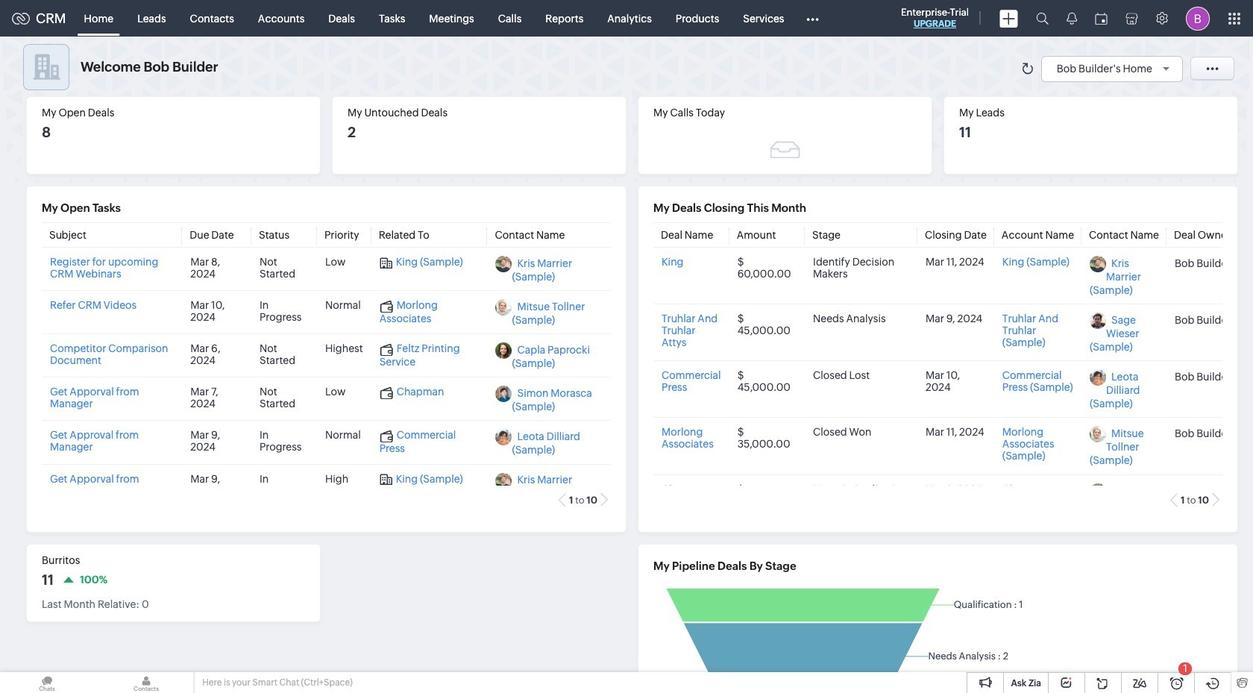 Task type: vqa. For each thing, say whether or not it's contained in the screenshot.
field
no



Task type: describe. For each thing, give the bounding box(es) containing it.
Other Modules field
[[797, 6, 829, 30]]

signals image
[[1067, 12, 1078, 25]]

profile image
[[1187, 6, 1211, 30]]

create menu image
[[1000, 9, 1019, 27]]

search image
[[1037, 12, 1049, 25]]

search element
[[1028, 0, 1058, 37]]

profile element
[[1178, 0, 1219, 36]]



Task type: locate. For each thing, give the bounding box(es) containing it.
create menu element
[[991, 0, 1028, 36]]

chats image
[[0, 672, 94, 693]]

contacts image
[[99, 672, 193, 693]]

signals element
[[1058, 0, 1087, 37]]

calendar image
[[1096, 12, 1108, 24]]

logo image
[[12, 12, 30, 24]]



